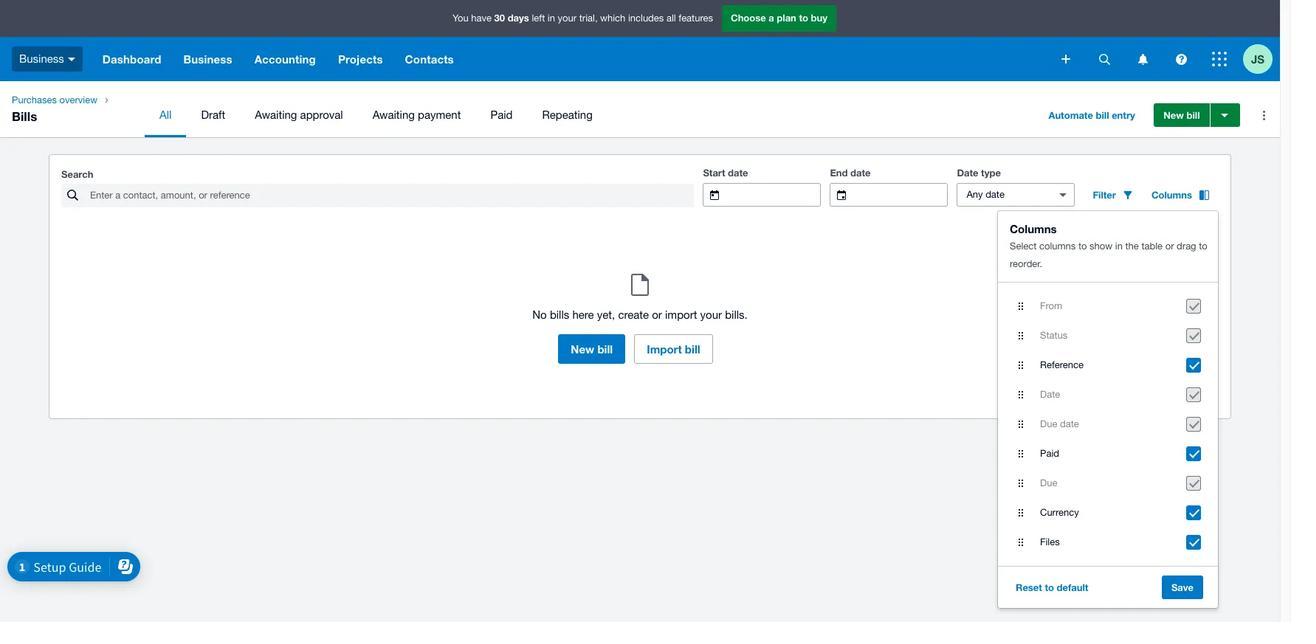 Task type: vqa. For each thing, say whether or not it's contained in the screenshot.
THE OVERVIEW
yes



Task type: describe. For each thing, give the bounding box(es) containing it.
Start date field
[[731, 184, 821, 206]]

banner containing js
[[0, 0, 1281, 81]]

no
[[533, 309, 547, 321]]

date for date
[[1041, 389, 1061, 400]]

search
[[61, 168, 93, 180]]

business button
[[172, 37, 244, 81]]

draft link
[[186, 93, 240, 137]]

business button
[[0, 37, 91, 81]]

default
[[1057, 582, 1089, 594]]

awaiting for awaiting approval
[[255, 109, 297, 121]]

date for due date
[[1061, 419, 1080, 430]]

from
[[1041, 301, 1063, 312]]

trial,
[[580, 13, 598, 24]]

bills
[[12, 109, 37, 124]]

choose a plan to buy
[[731, 12, 828, 24]]

reference
[[1041, 360, 1084, 371]]

filter
[[1093, 189, 1117, 201]]

navigation containing dashboard
[[91, 37, 1052, 81]]

payment
[[418, 109, 461, 121]]

to left buy
[[799, 12, 809, 24]]

End date field
[[858, 184, 948, 206]]

all link
[[145, 93, 186, 137]]

1 vertical spatial or
[[652, 309, 662, 321]]

the
[[1126, 241, 1139, 252]]

date for end date
[[851, 167, 871, 179]]

have
[[471, 13, 492, 24]]

bills.
[[725, 309, 748, 321]]

drag
[[1177, 241, 1197, 252]]

type
[[982, 167, 1001, 179]]

reset
[[1016, 582, 1043, 594]]

to left show on the right of the page
[[1079, 241, 1088, 252]]

repeating
[[542, 109, 593, 121]]

repeating link
[[528, 93, 608, 137]]

Date type field
[[958, 184, 1048, 206]]

start date
[[703, 167, 749, 179]]

30
[[495, 12, 505, 24]]

status
[[1041, 330, 1068, 341]]

import bill button
[[635, 335, 713, 364]]

automate bill entry
[[1049, 109, 1136, 121]]

business inside popup button
[[19, 52, 64, 65]]

1 horizontal spatial svg image
[[1099, 54, 1110, 65]]

due for due
[[1041, 478, 1058, 489]]

to right drag at the right of the page
[[1200, 241, 1208, 252]]

purchases overview link
[[6, 93, 103, 108]]

bill for automate bill entry popup button
[[1096, 109, 1110, 121]]

purchases overview
[[12, 95, 98, 106]]

js
[[1252, 52, 1265, 65]]

due for due date
[[1041, 419, 1058, 430]]

new bill button inside bills 'navigation'
[[1155, 103, 1210, 127]]

accounting button
[[244, 37, 327, 81]]

choose
[[731, 12, 766, 24]]

select
[[1010, 241, 1037, 252]]

js button
[[1244, 37, 1281, 81]]

you
[[453, 13, 469, 24]]

date type
[[957, 167, 1001, 179]]

in for columns
[[1116, 241, 1123, 252]]

overview
[[59, 95, 98, 106]]

contacts button
[[394, 37, 465, 81]]

reset to default button
[[1007, 576, 1098, 600]]

columns for columns
[[1152, 189, 1193, 201]]

overflow menu image
[[1250, 100, 1279, 130]]

end
[[830, 167, 848, 179]]

import bill
[[647, 343, 701, 356]]

awaiting approval link
[[240, 93, 358, 137]]

new bill for new bill button in the bills 'navigation'
[[1164, 109, 1201, 121]]

Search field
[[89, 185, 695, 207]]

dashboard
[[103, 52, 161, 66]]

accounting
[[255, 52, 316, 66]]

bill for bottommost new bill button
[[598, 343, 613, 356]]

date for date type
[[957, 167, 979, 179]]

columns
[[1040, 241, 1076, 252]]

paid link
[[476, 93, 528, 137]]

to inside button
[[1045, 582, 1055, 594]]

which
[[601, 13, 626, 24]]



Task type: locate. For each thing, give the bounding box(es) containing it.
1 horizontal spatial business
[[184, 52, 232, 66]]

columns group
[[999, 211, 1219, 609]]

in left the
[[1116, 241, 1123, 252]]

columns up drag at the right of the page
[[1152, 189, 1193, 201]]

columns inside "button"
[[1152, 189, 1193, 201]]

table
[[1142, 241, 1163, 252]]

0 vertical spatial new bill
[[1164, 109, 1201, 121]]

columns
[[1152, 189, 1193, 201], [1010, 222, 1057, 236]]

due down reference
[[1041, 419, 1058, 430]]

1 horizontal spatial paid
[[1041, 448, 1060, 459]]

bill for new bill button in the bills 'navigation'
[[1187, 109, 1201, 121]]

business inside dropdown button
[[184, 52, 232, 66]]

0 horizontal spatial paid
[[491, 109, 513, 121]]

business
[[19, 52, 64, 65], [184, 52, 232, 66]]

1 vertical spatial new bill
[[571, 343, 613, 356]]

a
[[769, 12, 775, 24]]

includes
[[628, 13, 664, 24]]

0 vertical spatial paid
[[491, 109, 513, 121]]

bill down yet,
[[598, 343, 613, 356]]

date inside columns group
[[1041, 389, 1061, 400]]

or right create
[[652, 309, 662, 321]]

1 vertical spatial new bill button
[[559, 335, 626, 364]]

1 horizontal spatial new
[[1164, 109, 1185, 121]]

columns up select at the right of the page
[[1010, 222, 1057, 236]]

import
[[647, 343, 682, 356]]

new bill inside bills 'navigation'
[[1164, 109, 1201, 121]]

in for you
[[548, 13, 555, 24]]

0 horizontal spatial or
[[652, 309, 662, 321]]

date down reference
[[1061, 419, 1080, 430]]

svg image
[[1213, 52, 1227, 66], [1138, 54, 1148, 65], [1176, 54, 1187, 65], [1062, 55, 1071, 64]]

date inside columns group
[[1061, 419, 1080, 430]]

0 horizontal spatial columns
[[1010, 222, 1057, 236]]

your
[[558, 13, 577, 24], [701, 309, 722, 321]]

to right reset
[[1045, 582, 1055, 594]]

show
[[1090, 241, 1113, 252]]

0 horizontal spatial in
[[548, 13, 555, 24]]

awaiting
[[255, 109, 297, 121], [373, 109, 415, 121]]

to
[[799, 12, 809, 24], [1079, 241, 1088, 252], [1200, 241, 1208, 252], [1045, 582, 1055, 594]]

awaiting approval
[[255, 109, 343, 121]]

save button
[[1162, 576, 1204, 600]]

1 horizontal spatial new bill
[[1164, 109, 1201, 121]]

date left type
[[957, 167, 979, 179]]

in inside columns select columns to show in the table or drag to reorder.
[[1116, 241, 1123, 252]]

bill for import bill button at the bottom of page
[[685, 343, 701, 356]]

1 horizontal spatial date
[[1041, 389, 1061, 400]]

1 horizontal spatial awaiting
[[373, 109, 415, 121]]

1 horizontal spatial or
[[1166, 241, 1175, 252]]

2 due from the top
[[1041, 478, 1058, 489]]

plan
[[777, 12, 797, 24]]

bills navigation
[[0, 81, 1281, 137]]

bill inside popup button
[[1096, 109, 1110, 121]]

new bill button right entry
[[1155, 103, 1210, 127]]

svg image up automate bill entry
[[1099, 54, 1110, 65]]

columns for columns select columns to show in the table or drag to reorder.
[[1010, 222, 1057, 236]]

date right start
[[728, 167, 749, 179]]

svg image inside business popup button
[[68, 57, 75, 61]]

or left drag at the right of the page
[[1166, 241, 1175, 252]]

1 vertical spatial paid
[[1041, 448, 1060, 459]]

new for bottommost new bill button
[[571, 343, 595, 356]]

1 awaiting from the left
[[255, 109, 297, 121]]

files
[[1041, 537, 1060, 548]]

new bill down here
[[571, 343, 613, 356]]

dashboard link
[[91, 37, 172, 81]]

paid inside bills 'navigation'
[[491, 109, 513, 121]]

0 horizontal spatial awaiting
[[255, 109, 297, 121]]

awaiting left approval
[[255, 109, 297, 121]]

1 horizontal spatial in
[[1116, 241, 1123, 252]]

import
[[665, 309, 697, 321]]

0 horizontal spatial date
[[957, 167, 979, 179]]

1 horizontal spatial your
[[701, 309, 722, 321]]

0 vertical spatial or
[[1166, 241, 1175, 252]]

banner
[[0, 0, 1281, 81]]

your left trial,
[[558, 13, 577, 24]]

your left the bills. at the right of page
[[701, 309, 722, 321]]

date
[[728, 167, 749, 179], [851, 167, 871, 179], [1061, 419, 1080, 430]]

projects button
[[327, 37, 394, 81]]

navigation
[[91, 37, 1052, 81]]

0 horizontal spatial date
[[728, 167, 749, 179]]

0 vertical spatial due
[[1041, 419, 1058, 430]]

approval
[[300, 109, 343, 121]]

filter button
[[1084, 183, 1143, 207]]

1 vertical spatial your
[[701, 309, 722, 321]]

0 vertical spatial your
[[558, 13, 577, 24]]

reorder.
[[1010, 258, 1043, 270]]

paid down due date
[[1041, 448, 1060, 459]]

in inside you have 30 days left in your trial, which includes all features
[[548, 13, 555, 24]]

date for start date
[[728, 167, 749, 179]]

columns button
[[1143, 183, 1219, 207]]

create
[[618, 309, 649, 321]]

1 horizontal spatial date
[[851, 167, 871, 179]]

business up purchases
[[19, 52, 64, 65]]

new bill right entry
[[1164, 109, 1201, 121]]

1 horizontal spatial new bill button
[[1155, 103, 1210, 127]]

new right entry
[[1164, 109, 1185, 121]]

awaiting payment
[[373, 109, 461, 121]]

here
[[573, 309, 594, 321]]

all
[[667, 13, 676, 24]]

automate
[[1049, 109, 1094, 121]]

due date
[[1041, 419, 1080, 430]]

date right end
[[851, 167, 871, 179]]

purchases
[[12, 95, 57, 106]]

awaiting payment link
[[358, 93, 476, 137]]

bill right import
[[685, 343, 701, 356]]

start
[[703, 167, 726, 179]]

in
[[548, 13, 555, 24], [1116, 241, 1123, 252]]

0 vertical spatial new bill button
[[1155, 103, 1210, 127]]

due up currency
[[1041, 478, 1058, 489]]

new bill button
[[1155, 103, 1210, 127], [559, 335, 626, 364]]

no bills here yet, create or import your bills.
[[533, 309, 748, 321]]

1 vertical spatial date
[[1041, 389, 1061, 400]]

0 horizontal spatial your
[[558, 13, 577, 24]]

draft
[[201, 109, 225, 121]]

bill
[[1096, 109, 1110, 121], [1187, 109, 1201, 121], [598, 343, 613, 356], [685, 343, 701, 356]]

entry
[[1112, 109, 1136, 121]]

yet,
[[597, 309, 615, 321]]

bill left entry
[[1096, 109, 1110, 121]]

save
[[1172, 582, 1194, 594]]

due
[[1041, 419, 1058, 430], [1041, 478, 1058, 489]]

or
[[1166, 241, 1175, 252], [652, 309, 662, 321]]

business up draft
[[184, 52, 232, 66]]

end date
[[830, 167, 871, 179]]

menu
[[145, 93, 1028, 137]]

0 horizontal spatial new
[[571, 343, 595, 356]]

currency
[[1041, 507, 1080, 518]]

your inside you have 30 days left in your trial, which includes all features
[[558, 13, 577, 24]]

awaiting for awaiting payment
[[373, 109, 415, 121]]

new inside bills 'navigation'
[[1164, 109, 1185, 121]]

svg image up overview
[[68, 57, 75, 61]]

date up due date
[[1041, 389, 1061, 400]]

days
[[508, 12, 529, 24]]

0 horizontal spatial new bill
[[571, 343, 613, 356]]

1 vertical spatial columns
[[1010, 222, 1057, 236]]

in right left
[[548, 13, 555, 24]]

0 horizontal spatial business
[[19, 52, 64, 65]]

0 horizontal spatial svg image
[[68, 57, 75, 61]]

features
[[679, 13, 713, 24]]

or inside columns select columns to show in the table or drag to reorder.
[[1166, 241, 1175, 252]]

1 vertical spatial new
[[571, 343, 595, 356]]

menu containing all
[[145, 93, 1028, 137]]

contacts
[[405, 52, 454, 66]]

columns select columns to show in the table or drag to reorder.
[[1010, 222, 1208, 270]]

0 vertical spatial new
[[1164, 109, 1185, 121]]

1 vertical spatial in
[[1116, 241, 1123, 252]]

1 horizontal spatial columns
[[1152, 189, 1193, 201]]

svg image
[[1099, 54, 1110, 65], [68, 57, 75, 61]]

1 vertical spatial due
[[1041, 478, 1058, 489]]

0 vertical spatial date
[[957, 167, 979, 179]]

new bill
[[1164, 109, 1201, 121], [571, 343, 613, 356]]

new bill button down here
[[559, 335, 626, 364]]

you have 30 days left in your trial, which includes all features
[[453, 12, 713, 24]]

new down here
[[571, 343, 595, 356]]

bills
[[550, 309, 570, 321]]

reset to default
[[1016, 582, 1089, 594]]

projects
[[338, 52, 383, 66]]

left
[[532, 13, 545, 24]]

menu inside bills 'navigation'
[[145, 93, 1028, 137]]

new for new bill button in the bills 'navigation'
[[1164, 109, 1185, 121]]

automate bill entry button
[[1040, 103, 1145, 127]]

bill right entry
[[1187, 109, 1201, 121]]

2 awaiting from the left
[[373, 109, 415, 121]]

awaiting left payment
[[373, 109, 415, 121]]

0 vertical spatial in
[[548, 13, 555, 24]]

date
[[957, 167, 979, 179], [1041, 389, 1061, 400]]

columns inside columns select columns to show in the table or drag to reorder.
[[1010, 222, 1057, 236]]

2 horizontal spatial date
[[1061, 419, 1080, 430]]

new bill for bottommost new bill button
[[571, 343, 613, 356]]

all
[[160, 109, 172, 121]]

paid right payment
[[491, 109, 513, 121]]

paid
[[491, 109, 513, 121], [1041, 448, 1060, 459]]

0 vertical spatial columns
[[1152, 189, 1193, 201]]

buy
[[811, 12, 828, 24]]

0 horizontal spatial new bill button
[[559, 335, 626, 364]]

paid inside columns group
[[1041, 448, 1060, 459]]

1 due from the top
[[1041, 419, 1058, 430]]



